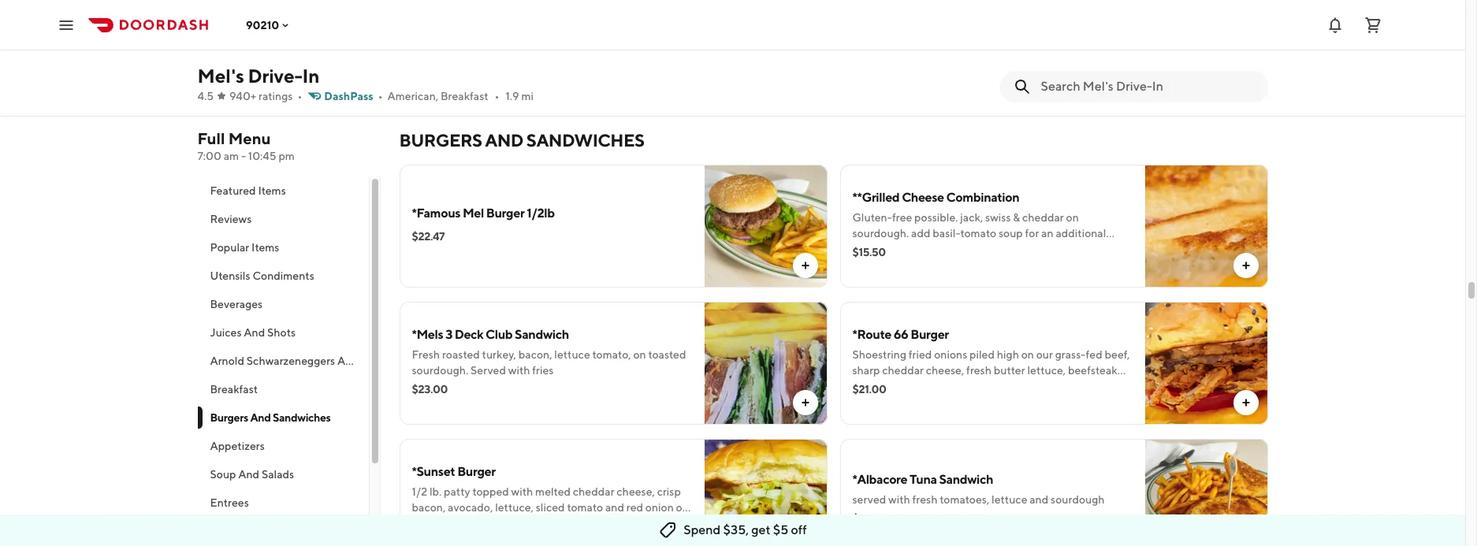 Task type: locate. For each thing, give the bounding box(es) containing it.
on left a
[[1083, 380, 1096, 393]]

add item to cart image for burger
[[799, 534, 812, 546]]

0 vertical spatial and
[[244, 326, 265, 339]]

bacon, up grilled
[[412, 501, 446, 514]]

lettuce right "tomatoes,"
[[992, 494, 1028, 506]]

and right soup
[[238, 468, 260, 481]]

1 horizontal spatial •
[[378, 90, 383, 103]]

served
[[853, 494, 887, 506]]

1 vertical spatial breakfast
[[210, 383, 258, 396]]

crisp
[[657, 486, 681, 498]]

breakfast up burgers
[[210, 383, 258, 396]]

tomato inside **grilled cheese combination gluten-free possible. jack, swiss & cheddar on sourdough. add basil-tomato soup for an additional charge
[[961, 227, 997, 240]]

burger up topped
[[457, 464, 496, 479]]

*sunset
[[412, 464, 455, 479]]

• right ratings
[[298, 90, 302, 103]]

1 vertical spatial burger
[[911, 327, 949, 342]]

burger up fried
[[911, 327, 949, 342]]

1 vertical spatial sandwich
[[939, 472, 994, 487]]

2 vertical spatial burger
[[457, 464, 496, 479]]

1 horizontal spatial cheese,
[[926, 364, 965, 377]]

0 vertical spatial tomato
[[961, 227, 997, 240]]

mel's up american
[[953, 380, 980, 393]]

0 horizontal spatial served
[[471, 364, 506, 377]]

island.
[[1012, 380, 1044, 393]]

1 horizontal spatial cheddar
[[883, 364, 924, 377]]

sourdough. down avocado,
[[446, 517, 502, 530]]

1 vertical spatial menu
[[376, 355, 405, 367]]

cheddar inside *sunset burger 1/2 lb. patty topped with melted cheddar cheese, crisp bacon, avocado, lettuce, sliced tomato and red onion on grilled sourdough.
[[573, 486, 615, 498]]

*mels
[[412, 327, 443, 342]]

utensils
[[210, 270, 250, 282]]

lettuce, down our
[[1028, 364, 1066, 377]]

club
[[486, 327, 513, 342]]

0 vertical spatial bacon,
[[519, 349, 552, 361]]

bacon,
[[519, 349, 552, 361], [412, 501, 446, 514]]

on down 'crisp'
[[676, 501, 689, 514]]

*sunset burger 1/2 lb. patty topped with melted cheddar cheese, crisp bacon, avocado, lettuce, sliced tomato and red onion on grilled sourdough.
[[412, 464, 689, 530]]

mel's
[[198, 65, 244, 87], [953, 380, 980, 393]]

sourdough. down fresh
[[412, 364, 469, 377]]

utensils condiments button
[[198, 262, 369, 290]]

lettuce, inside the "*route 66 burger shoestring fried onions piled high on our grass-fed beef, sharp cheddar cheese, fresh butter lettuce, beefsteak tomato, homemade mel's 1000 island. served on a soft brioche bun with american fries."
[[1028, 364, 1066, 377]]

served down the grass-
[[1046, 380, 1081, 393]]

on left toasted
[[633, 349, 646, 361]]

on
[[1066, 211, 1079, 224], [633, 349, 646, 361], [1022, 349, 1034, 361], [1083, 380, 1096, 393], [676, 501, 689, 514]]

and left sourdough
[[1030, 494, 1049, 506]]

0 horizontal spatial and
[[606, 501, 624, 514]]

cheddar right melted
[[573, 486, 615, 498]]

burger for mel
[[486, 206, 525, 221]]

burger inside *sunset burger 1/2 lb. patty topped with melted cheddar cheese, crisp bacon, avocado, lettuce, sliced tomato and red onion on grilled sourdough.
[[457, 464, 496, 479]]

toasted
[[649, 349, 686, 361]]

tomato down jack,
[[961, 227, 997, 240]]

1 vertical spatial bacon,
[[412, 501, 446, 514]]

1 vertical spatial fresh
[[913, 494, 938, 506]]

0 horizontal spatial mel's
[[198, 65, 244, 87]]

with
[[508, 364, 530, 377], [915, 396, 937, 408], [511, 486, 533, 498], [889, 494, 911, 506]]

cheddar inside **grilled cheese combination gluten-free possible. jack, swiss & cheddar on sourdough. add basil-tomato soup for an additional charge
[[1023, 211, 1064, 224]]

2 horizontal spatial •
[[495, 90, 499, 103]]

soup
[[999, 227, 1023, 240]]

fresh
[[967, 364, 992, 377], [913, 494, 938, 506]]

am
[[224, 150, 239, 162]]

3 • from the left
[[495, 90, 499, 103]]

1 vertical spatial and
[[250, 412, 271, 424]]

lettuce, down topped
[[495, 501, 534, 514]]

0 vertical spatial tomato,
[[593, 349, 631, 361]]

condiments
[[253, 270, 314, 282]]

1 vertical spatial lettuce
[[992, 494, 1028, 506]]

add item to cart image for cheese
[[1240, 259, 1253, 272]]

1/2lb
[[527, 206, 555, 221]]

lettuce right "turkey,"
[[555, 349, 590, 361]]

and for soup
[[238, 468, 260, 481]]

cheddar
[[1023, 211, 1064, 224], [883, 364, 924, 377], [573, 486, 615, 498]]

*famous mel burger 1/2lb
[[412, 206, 555, 221]]

$22.47
[[412, 230, 445, 243]]

all
[[337, 355, 351, 367]]

tomato
[[961, 227, 997, 240], [567, 501, 603, 514]]

on up additional on the top right of page
[[1066, 211, 1079, 224]]

sourdough. down gluten-
[[853, 227, 909, 240]]

lettuce inside '*mels 3 deck club sandwich fresh roasted turkey, bacon, lettuce tomato, on toasted sourdough. served with fries $23.00'
[[555, 349, 590, 361]]

fries
[[532, 364, 554, 377]]

basil-
[[933, 227, 961, 240]]

cheese, inside the "*route 66 burger shoestring fried onions piled high on our grass-fed beef, sharp cheddar cheese, fresh butter lettuce, beefsteak tomato, homemade mel's 1000 island. served on a soft brioche bun with american fries."
[[926, 364, 965, 377]]

0 horizontal spatial tomato,
[[593, 349, 631, 361]]

•
[[298, 90, 302, 103], [378, 90, 383, 103], [495, 90, 499, 103]]

sandwich up fries
[[515, 327, 569, 342]]

patty
[[444, 486, 470, 498]]

add item to cart image for 66
[[1240, 397, 1253, 409]]

0 vertical spatial lettuce
[[555, 349, 590, 361]]

lettuce,
[[1028, 364, 1066, 377], [495, 501, 534, 514]]

cheese, up red
[[617, 486, 655, 498]]

sandwich up "tomatoes,"
[[939, 472, 994, 487]]

-
[[241, 150, 246, 162]]

cheese, inside *sunset burger 1/2 lb. patty topped with melted cheddar cheese, crisp bacon, avocado, lettuce, sliced tomato and red onion on grilled sourdough.
[[617, 486, 655, 498]]

burger for 66
[[911, 327, 949, 342]]

mel's up 4.5
[[198, 65, 244, 87]]

0 vertical spatial breakfast
[[441, 90, 489, 103]]

burger inside the "*route 66 burger shoestring fried onions piled high on our grass-fed beef, sharp cheddar cheese, fresh butter lettuce, beefsteak tomato, homemade mel's 1000 island. served on a soft brioche bun with american fries."
[[911, 327, 949, 342]]

served down "turkey,"
[[471, 364, 506, 377]]

0 horizontal spatial fresh
[[913, 494, 938, 506]]

utensils condiments
[[210, 270, 314, 282]]

1/2
[[412, 486, 427, 498]]

940+
[[230, 90, 256, 103]]

1 • from the left
[[298, 90, 302, 103]]

0 horizontal spatial lettuce,
[[495, 501, 534, 514]]

2 horizontal spatial cheddar
[[1023, 211, 1064, 224]]

with inside '*mels 3 deck club sandwich fresh roasted turkey, bacon, lettuce tomato, on toasted sourdough. served with fries $23.00'
[[508, 364, 530, 377]]

fresh
[[412, 349, 440, 361]]

on left our
[[1022, 349, 1034, 361]]

sandwich inside '*mels 3 deck club sandwich fresh roasted turkey, bacon, lettuce tomato, on toasted sourdough. served with fries $23.00'
[[515, 327, 569, 342]]

full
[[198, 129, 225, 147]]

2 vertical spatial cheddar
[[573, 486, 615, 498]]

&
[[1013, 211, 1021, 224]]

1 horizontal spatial menu
[[376, 355, 405, 367]]

• right the "dashpass"
[[378, 90, 383, 103]]

tomato right sliced
[[567, 501, 603, 514]]

0 vertical spatial served
[[471, 364, 506, 377]]

0 horizontal spatial tomato
[[567, 501, 603, 514]]

lettuce
[[555, 349, 590, 361], [992, 494, 1028, 506]]

$15.50
[[853, 246, 886, 259]]

cheddar down fried
[[883, 364, 924, 377]]

full menu 7:00 am - 10:45 pm
[[198, 129, 295, 162]]

beef,
[[1105, 349, 1130, 361]]

0 horizontal spatial cheddar
[[573, 486, 615, 498]]

with left fries
[[508, 364, 530, 377]]

and inside *albacore tuna sandwich served with fresh tomatoes, lettuce and sourdough $17.00
[[1030, 494, 1049, 506]]

0 vertical spatial fresh
[[967, 364, 992, 377]]

bun
[[893, 396, 913, 408]]

breakfast inside button
[[210, 383, 258, 396]]

1 vertical spatial items
[[252, 241, 279, 254]]

1 vertical spatial cheddar
[[883, 364, 924, 377]]

tomato, inside the "*route 66 burger shoestring fried onions piled high on our grass-fed beef, sharp cheddar cheese, fresh butter lettuce, beefsteak tomato, homemade mel's 1000 island. served on a soft brioche bun with american fries."
[[853, 380, 891, 393]]

2 vertical spatial and
[[238, 468, 260, 481]]

breakfast left 1.9
[[441, 90, 489, 103]]

beefsteak
[[1068, 364, 1118, 377]]

popular items
[[210, 241, 279, 254]]

0 horizontal spatial bacon,
[[412, 501, 446, 514]]

and
[[1030, 494, 1049, 506], [606, 501, 624, 514]]

0 horizontal spatial menu
[[228, 129, 271, 147]]

0 vertical spatial cheddar
[[1023, 211, 1064, 224]]

1 vertical spatial lettuce,
[[495, 501, 534, 514]]

with down *albacore
[[889, 494, 911, 506]]

1 vertical spatial cheese,
[[617, 486, 655, 498]]

cheese,
[[926, 364, 965, 377], [617, 486, 655, 498]]

onion
[[646, 501, 674, 514]]

fresh inside the "*route 66 burger shoestring fried onions piled high on our grass-fed beef, sharp cheddar cheese, fresh butter lettuce, beefsteak tomato, homemade mel's 1000 island. served on a soft brioche bun with american fries."
[[967, 364, 992, 377]]

1 horizontal spatial lettuce,
[[1028, 364, 1066, 377]]

*albacore tuna sandwich image
[[1145, 439, 1268, 546]]

0 vertical spatial items
[[258, 185, 286, 197]]

featured items button
[[198, 177, 369, 205]]

appetizers button
[[198, 432, 369, 460]]

**grilled cheese combination gluten-free possible. jack, swiss & cheddar on sourdough. add basil-tomato soup for an additional charge
[[853, 190, 1107, 255]]

1 horizontal spatial sandwich
[[939, 472, 994, 487]]

1 horizontal spatial lettuce
[[992, 494, 1028, 506]]

1 vertical spatial served
[[1046, 380, 1081, 393]]

sandwiches
[[527, 130, 645, 151]]

tomato, up brioche
[[853, 380, 891, 393]]

0 vertical spatial mel's
[[198, 65, 244, 87]]

1000
[[982, 380, 1010, 393]]

1 vertical spatial tomato
[[567, 501, 603, 514]]

bacon, inside *sunset burger 1/2 lb. patty topped with melted cheddar cheese, crisp bacon, avocado, lettuce, sliced tomato and red onion on grilled sourdough.
[[412, 501, 446, 514]]

1 horizontal spatial fresh
[[967, 364, 992, 377]]

1 horizontal spatial served
[[1046, 380, 1081, 393]]

cheddar inside the "*route 66 burger shoestring fried onions piled high on our grass-fed beef, sharp cheddar cheese, fresh butter lettuce, beefsteak tomato, homemade mel's 1000 island. served on a soft brioche bun with american fries."
[[883, 364, 924, 377]]

0 vertical spatial lettuce,
[[1028, 364, 1066, 377]]

star
[[353, 355, 374, 367]]

and left shots
[[244, 326, 265, 339]]

fries.
[[987, 396, 1011, 408]]

menu up -
[[228, 129, 271, 147]]

bacon, inside '*mels 3 deck club sandwich fresh roasted turkey, bacon, lettuce tomato, on toasted sourdough. served with fries $23.00'
[[519, 349, 552, 361]]

1 horizontal spatial and
[[1030, 494, 1049, 506]]

0 horizontal spatial breakfast
[[210, 383, 258, 396]]

possible.
[[915, 211, 958, 224]]

0 horizontal spatial lettuce
[[555, 349, 590, 361]]

sandwich
[[515, 327, 569, 342], [939, 472, 994, 487]]

1 horizontal spatial tomato
[[961, 227, 997, 240]]

2 vertical spatial sourdough.
[[446, 517, 502, 530]]

red
[[627, 501, 643, 514]]

menu
[[228, 129, 271, 147], [376, 355, 405, 367]]

add item to cart image
[[1240, 67, 1253, 80], [799, 259, 812, 272], [1240, 259, 1253, 272], [1240, 397, 1253, 409], [799, 534, 812, 546]]

fresh inside *albacore tuna sandwich served with fresh tomatoes, lettuce and sourdough $17.00
[[913, 494, 938, 506]]

sourdough. inside **grilled cheese combination gluten-free possible. jack, swiss & cheddar on sourdough. add basil-tomato soup for an additional charge
[[853, 227, 909, 240]]

items inside popular items button
[[252, 241, 279, 254]]

0 vertical spatial cheese,
[[926, 364, 965, 377]]

0 horizontal spatial cheese,
[[617, 486, 655, 498]]

0 vertical spatial sandwich
[[515, 327, 569, 342]]

fresh down tuna
[[913, 494, 938, 506]]

items up utensils condiments
[[252, 241, 279, 254]]

0 horizontal spatial sandwich
[[515, 327, 569, 342]]

shots
[[267, 326, 296, 339]]

tomato, inside '*mels 3 deck club sandwich fresh roasted turkey, bacon, lettuce tomato, on toasted sourdough. served with fries $23.00'
[[593, 349, 631, 361]]

fried
[[909, 349, 932, 361]]

0 vertical spatial menu
[[228, 129, 271, 147]]

featured items
[[210, 185, 286, 197]]

1 horizontal spatial mel's
[[953, 380, 980, 393]]

Item Search search field
[[1041, 78, 1256, 95]]

mi
[[522, 90, 534, 103]]

with left melted
[[511, 486, 533, 498]]

our
[[1037, 349, 1053, 361]]

tomato, left toasted
[[593, 349, 631, 361]]

arnold schwarzeneggers all star menu
[[210, 355, 405, 367]]

fresh down piled
[[967, 364, 992, 377]]

cheese, down onions
[[926, 364, 965, 377]]

0 vertical spatial burger
[[486, 206, 525, 221]]

0 vertical spatial sourdough.
[[853, 227, 909, 240]]

1 vertical spatial tomato,
[[853, 380, 891, 393]]

0 items, open order cart image
[[1364, 15, 1383, 34]]

jack,
[[961, 211, 983, 224]]

a
[[1098, 380, 1104, 393]]

cheddar up an
[[1023, 211, 1064, 224]]

1 vertical spatial mel's
[[953, 380, 980, 393]]

**grilled
[[853, 190, 900, 205]]

burgers and sandwiches
[[399, 130, 645, 151]]

juices and shots button
[[198, 319, 369, 347]]

tomato,
[[593, 349, 631, 361], [853, 380, 891, 393]]

items up reviews "button"
[[258, 185, 286, 197]]

bacon, up fries
[[519, 349, 552, 361]]

and for juices
[[244, 326, 265, 339]]

1 vertical spatial sourdough.
[[412, 364, 469, 377]]

**grilled cheese combination image
[[1145, 165, 1268, 288]]

• left 1.9
[[495, 90, 499, 103]]

spend $35, get $5 off
[[684, 523, 807, 538]]

*route
[[853, 327, 892, 342]]

and left red
[[606, 501, 624, 514]]

1 horizontal spatial bacon,
[[519, 349, 552, 361]]

an
[[1042, 227, 1054, 240]]

high
[[997, 349, 1019, 361]]

served inside the "*route 66 burger shoestring fried onions piled high on our grass-fed beef, sharp cheddar cheese, fresh butter lettuce, beefsteak tomato, homemade mel's 1000 island. served on a soft brioche bun with american fries."
[[1046, 380, 1081, 393]]

items inside featured items button
[[258, 185, 286, 197]]

burger right mel
[[486, 206, 525, 221]]

with down homemade
[[915, 396, 937, 408]]

1 horizontal spatial tomato,
[[853, 380, 891, 393]]

and right burgers
[[250, 412, 271, 424]]

beverages button
[[198, 290, 369, 319]]

0 horizontal spatial •
[[298, 90, 302, 103]]

menu right "star"
[[376, 355, 405, 367]]



Task type: vqa. For each thing, say whether or not it's contained in the screenshot.
leftmost the DashPass
no



Task type: describe. For each thing, give the bounding box(es) containing it.
onions
[[935, 349, 968, 361]]

spend
[[684, 523, 721, 538]]

add
[[912, 227, 931, 240]]

940+ ratings •
[[230, 90, 302, 103]]

arnold schwarzeneggers all star menu button
[[198, 347, 405, 375]]

turkey,
[[482, 349, 516, 361]]

1.9
[[506, 90, 519, 103]]

gluten-
[[853, 211, 893, 224]]

mel's inside the "*route 66 burger shoestring fried onions piled high on our grass-fed beef, sharp cheddar cheese, fresh butter lettuce, beefsteak tomato, homemade mel's 1000 island. served on a soft brioche bun with american fries."
[[953, 380, 980, 393]]

arnold
[[210, 355, 244, 367]]

in
[[302, 65, 320, 87]]

sourdough. inside '*mels 3 deck club sandwich fresh roasted turkey, bacon, lettuce tomato, on toasted sourdough. served with fries $23.00'
[[412, 364, 469, 377]]

*mels 3 deck club sandwich image
[[705, 302, 828, 425]]

*famous mel burger 1/2lb image
[[705, 165, 828, 288]]

1 horizontal spatial breakfast
[[441, 90, 489, 103]]

combination
[[947, 190, 1020, 205]]

drive-
[[248, 65, 302, 87]]

$35,
[[724, 523, 749, 538]]

swiss
[[986, 211, 1011, 224]]

66
[[894, 327, 909, 342]]

3
[[446, 327, 453, 342]]

menu inside button
[[376, 355, 405, 367]]

and for burgers
[[250, 412, 271, 424]]

sourdough. inside *sunset burger 1/2 lb. patty topped with melted cheddar cheese, crisp bacon, avocado, lettuce, sliced tomato and red onion on grilled sourdough.
[[446, 517, 502, 530]]

on inside '*mels 3 deck club sandwich fresh roasted turkey, bacon, lettuce tomato, on toasted sourdough. served with fries $23.00'
[[633, 349, 646, 361]]

soup and salads button
[[198, 460, 369, 489]]

burgers
[[399, 130, 482, 151]]

roasted
[[442, 349, 480, 361]]

notification bell image
[[1326, 15, 1345, 34]]

$5
[[773, 523, 789, 538]]

*mels 3 deck club sandwich fresh roasted turkey, bacon, lettuce tomato, on toasted sourdough. served with fries $23.00
[[412, 327, 686, 396]]

entrees
[[210, 497, 249, 509]]

avocado,
[[448, 501, 493, 514]]

shoestring
[[853, 349, 907, 361]]

lettuce, inside *sunset burger 1/2 lb. patty topped with melted cheddar cheese, crisp bacon, avocado, lettuce, sliced tomato and red onion on grilled sourdough.
[[495, 501, 534, 514]]

reviews
[[210, 213, 252, 226]]

dashpass
[[324, 90, 373, 103]]

90210
[[246, 19, 279, 31]]

$17.00
[[853, 513, 885, 525]]

breakfast button
[[198, 375, 369, 404]]

2 • from the left
[[378, 90, 383, 103]]

*sunset burger image
[[705, 439, 828, 546]]

butter
[[994, 364, 1026, 377]]

on inside **grilled cheese combination gluten-free possible. jack, swiss & cheddar on sourdough. add basil-tomato soup for an additional charge
[[1066, 211, 1079, 224]]

soup and salads
[[210, 468, 294, 481]]

menu inside full menu 7:00 am - 10:45 pm
[[228, 129, 271, 147]]

items for popular items
[[252, 241, 279, 254]]

beverages
[[210, 298, 263, 311]]

grilled
[[412, 517, 444, 530]]

on inside *sunset burger 1/2 lb. patty topped with melted cheddar cheese, crisp bacon, avocado, lettuce, sliced tomato and red onion on grilled sourdough.
[[676, 501, 689, 514]]

topped
[[473, 486, 509, 498]]

sliced
[[536, 501, 565, 514]]

with inside *albacore tuna sandwich served with fresh tomatoes, lettuce and sourdough $17.00
[[889, 494, 911, 506]]

american, breakfast • 1.9 mi
[[388, 90, 534, 103]]

american,
[[388, 90, 439, 103]]

reviews button
[[198, 205, 369, 233]]

mel
[[463, 206, 484, 221]]

• for american, breakfast • 1.9 mi
[[495, 90, 499, 103]]

american
[[939, 396, 985, 408]]

burgers and sandwiches
[[210, 412, 331, 424]]

$21.00
[[853, 383, 887, 396]]

tuna
[[910, 472, 937, 487]]

grass-
[[1056, 349, 1086, 361]]

tomato inside *sunset burger 1/2 lb. patty topped with melted cheddar cheese, crisp bacon, avocado, lettuce, sliced tomato and red onion on grilled sourdough.
[[567, 501, 603, 514]]

*route 66 burger image
[[1145, 302, 1268, 425]]

get
[[752, 523, 771, 538]]

items for featured items
[[258, 185, 286, 197]]

schwarzeneggers
[[247, 355, 335, 367]]

and inside *sunset burger 1/2 lb. patty topped with melted cheddar cheese, crisp bacon, avocado, lettuce, sliced tomato and red onion on grilled sourdough.
[[606, 501, 624, 514]]

*albacore
[[853, 472, 908, 487]]

add item to cart image
[[799, 397, 812, 409]]

appetizers
[[210, 440, 265, 453]]

fed
[[1086, 349, 1103, 361]]

$23.00
[[412, 383, 448, 396]]

and
[[485, 130, 524, 151]]

*albacore tuna sandwich served with fresh tomatoes, lettuce and sourdough $17.00
[[853, 472, 1105, 525]]

juices
[[210, 326, 242, 339]]

homemade
[[894, 380, 950, 393]]

• for 940+ ratings •
[[298, 90, 302, 103]]

served inside '*mels 3 deck club sandwich fresh roasted turkey, bacon, lettuce tomato, on toasted sourdough. served with fries $23.00'
[[471, 364, 506, 377]]

melted
[[535, 486, 571, 498]]

7:00
[[198, 150, 222, 162]]

with inside the "*route 66 burger shoestring fried onions piled high on our grass-fed beef, sharp cheddar cheese, fresh butter lettuce, beefsteak tomato, homemade mel's 1000 island. served on a soft brioche bun with american fries."
[[915, 396, 937, 408]]

90210 button
[[246, 19, 292, 31]]

pm
[[279, 150, 295, 162]]

for
[[1025, 227, 1040, 240]]

$4.50
[[853, 38, 882, 50]]

open menu image
[[57, 15, 76, 34]]

10:45
[[248, 150, 277, 162]]

sandwich inside *albacore tuna sandwich served with fresh tomatoes, lettuce and sourdough $17.00
[[939, 472, 994, 487]]

sharp
[[853, 364, 880, 377]]

juices and shots
[[210, 326, 296, 339]]

4.5
[[198, 90, 214, 103]]

featured
[[210, 185, 256, 197]]

free
[[893, 211, 913, 224]]

sandwiches
[[273, 412, 331, 424]]

sourdough
[[1051, 494, 1105, 506]]

charge
[[853, 243, 887, 255]]

lettuce inside *albacore tuna sandwich served with fresh tomatoes, lettuce and sourdough $17.00
[[992, 494, 1028, 506]]

lb.
[[430, 486, 442, 498]]

tomatoes,
[[940, 494, 990, 506]]

with inside *sunset burger 1/2 lb. patty topped with melted cheddar cheese, crisp bacon, avocado, lettuce, sliced tomato and red onion on grilled sourdough.
[[511, 486, 533, 498]]



